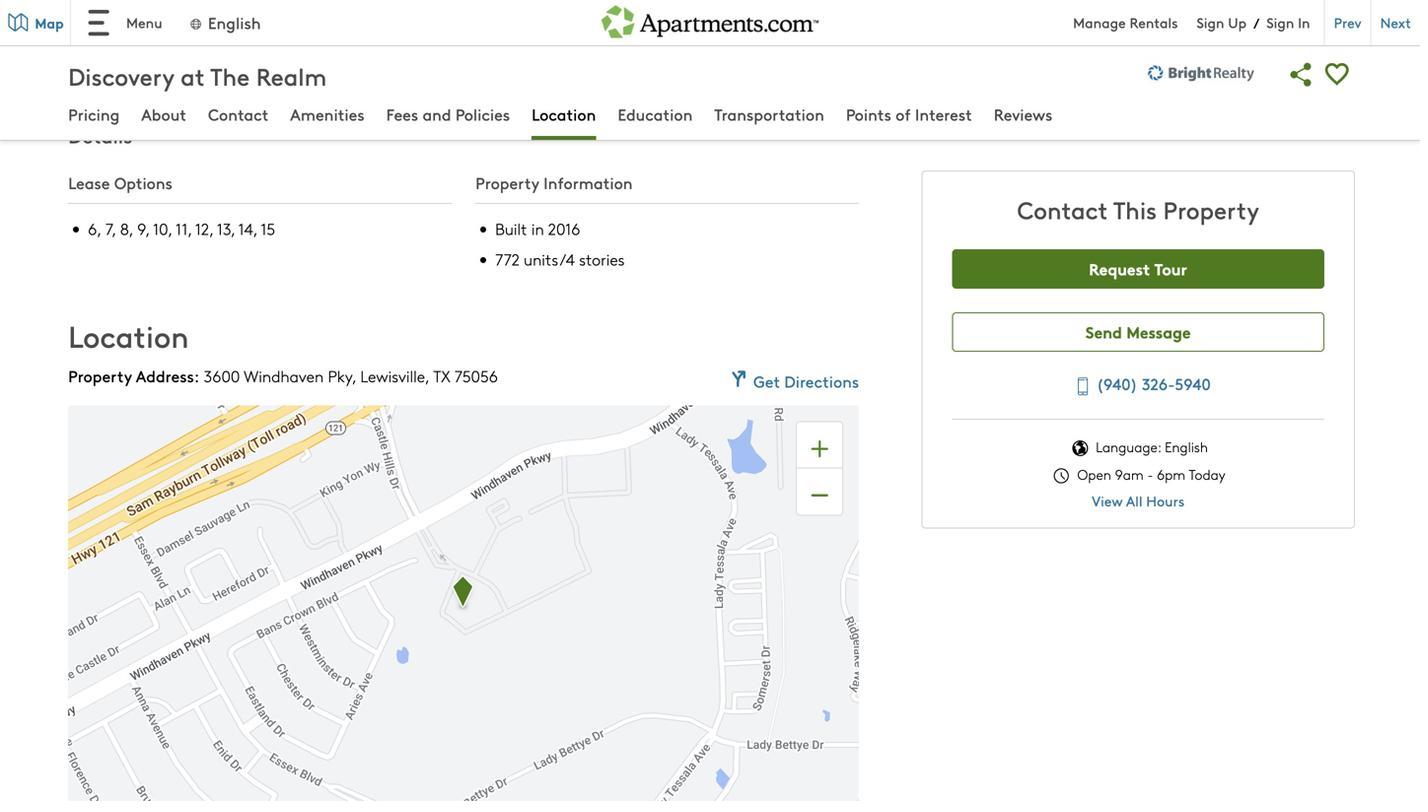 Task type: locate. For each thing, give the bounding box(es) containing it.
(940) 326-5940
[[1097, 373, 1211, 395]]

0 vertical spatial contact
[[208, 103, 269, 125]]

0 horizontal spatial sign
[[1197, 13, 1225, 32]]

information
[[544, 172, 633, 194]]

15
[[261, 218, 275, 240]]

0 horizontal spatial property
[[68, 365, 132, 387]]

0 vertical spatial location
[[532, 103, 596, 125]]

fees and policies
[[386, 103, 510, 125]]

fees and policies button
[[386, 103, 510, 129]]

-
[[1148, 466, 1153, 484]]

,
[[352, 365, 356, 387], [425, 365, 429, 387]]

location up property information
[[532, 103, 596, 125]]

education button
[[618, 103, 693, 129]]

326-
[[1142, 373, 1175, 395]]

message
[[1127, 321, 1191, 343]]

map
[[35, 13, 64, 33]]

1 horizontal spatial sign
[[1267, 13, 1295, 32]]

discovery
[[68, 60, 174, 92]]

application
[[68, 34, 153, 57]]

6, 7, 8, 9, 10, 11, 12, 13, 14, 15
[[88, 218, 275, 240]]

772
[[495, 248, 520, 270]]

fee
[[158, 34, 183, 57]]

policies
[[456, 103, 510, 125]]

property up "tour"
[[1164, 193, 1259, 226]]

1 horizontal spatial property
[[476, 172, 539, 194]]

1 vertical spatial english
[[1165, 438, 1208, 457]]

realm
[[256, 60, 327, 92]]

in
[[532, 218, 544, 240]]

request
[[1089, 257, 1151, 280]]

view
[[1092, 492, 1123, 511]]

location up address:
[[68, 315, 189, 356]]

this
[[1114, 193, 1157, 226]]

contact for contact button
[[208, 103, 269, 125]]

location
[[532, 103, 596, 125], [68, 315, 189, 356]]

contact left this
[[1017, 193, 1108, 226]]

of
[[896, 103, 911, 125]]

(940) 326-5940 link
[[1066, 370, 1211, 400]]

in
[[1298, 13, 1311, 32]]

8,
[[120, 218, 133, 240]]

1 horizontal spatial english
[[1165, 438, 1208, 457]]

0 horizontal spatial english
[[208, 11, 261, 34]]

1 vertical spatial location
[[68, 315, 189, 356]]

contact down "the" at the left of page
[[208, 103, 269, 125]]

amenities
[[290, 103, 365, 125]]

0 horizontal spatial contact
[[208, 103, 269, 125]]

manage rentals link
[[1073, 13, 1197, 32]]

2 horizontal spatial property
[[1164, 193, 1259, 226]]

up
[[1228, 13, 1247, 32]]

property left address:
[[68, 365, 132, 387]]

/
[[1254, 13, 1260, 32]]

0 vertical spatial english
[[208, 11, 261, 34]]

1 horizontal spatial location
[[532, 103, 596, 125]]

about button
[[141, 103, 186, 129]]

pricing
[[68, 103, 120, 125]]

get directions link
[[725, 365, 859, 392]]

get
[[754, 370, 780, 392]]

interest
[[915, 103, 972, 125]]

stories
[[579, 248, 625, 270]]

prev
[[1334, 13, 1362, 32]]

10,
[[153, 218, 172, 240]]

sign left in on the top
[[1267, 13, 1295, 32]]

property information
[[476, 172, 633, 194]]

apartments.com logo image
[[602, 0, 819, 38]]

open 9am - 6pm today
[[1074, 466, 1226, 484]]

property up built
[[476, 172, 539, 194]]

discovery at the realm
[[68, 60, 327, 92]]

1 horizontal spatial contact
[[1017, 193, 1108, 226]]

1 horizontal spatial ,
[[425, 365, 429, 387]]

units/4
[[524, 248, 575, 270]]

reviews button
[[994, 103, 1053, 129]]

, left lewisville
[[352, 365, 356, 387]]

application fee
[[68, 34, 183, 57]]

next
[[1381, 13, 1412, 32]]

9am
[[1115, 466, 1144, 484]]

0 horizontal spatial ,
[[352, 365, 356, 387]]

6,
[[88, 218, 101, 240]]

property
[[476, 172, 539, 194], [1164, 193, 1259, 226], [68, 365, 132, 387]]

1 vertical spatial contact
[[1017, 193, 1108, 226]]

contact button
[[208, 103, 269, 129]]

3600
[[204, 365, 240, 387]]

get directions
[[754, 370, 859, 392]]

lewisville
[[360, 365, 425, 387]]

menu
[[126, 13, 162, 32]]

rentals
[[1130, 13, 1178, 32]]

lease options
[[68, 172, 173, 194]]

12,
[[195, 218, 213, 240]]

options
[[114, 172, 173, 194]]

english up the 6pm
[[1165, 438, 1208, 457]]

language:
[[1096, 438, 1161, 457]]

directions
[[784, 370, 859, 392]]

contact
[[208, 103, 269, 125], [1017, 193, 1108, 226]]

english up "the" at the left of page
[[208, 11, 261, 34]]

sign left up
[[1197, 13, 1225, 32]]

, left 'tx' at the top of the page
[[425, 365, 429, 387]]

13,
[[217, 218, 235, 240]]

built
[[495, 218, 527, 240]]

tour
[[1155, 257, 1188, 280]]

75056
[[455, 365, 498, 387]]

lease
[[68, 172, 110, 194]]

location button
[[532, 103, 596, 129]]

at
[[181, 60, 205, 92]]



Task type: describe. For each thing, give the bounding box(es) containing it.
send
[[1086, 321, 1122, 343]]

education
[[618, 103, 693, 125]]

map region
[[0, 169, 955, 802]]

windhaven
[[244, 365, 324, 387]]

2 , from the left
[[425, 365, 429, 387]]

details
[[68, 122, 132, 149]]

transportation
[[715, 103, 825, 125]]

share listing image
[[1284, 57, 1320, 93]]

the
[[210, 60, 250, 92]]

hours
[[1146, 492, 1185, 511]]

property address: 3600 windhaven pky , lewisville , tx 75056
[[68, 365, 498, 387]]

about
[[141, 103, 186, 125]]

contact this property
[[1017, 193, 1259, 226]]

prev link
[[1324, 0, 1371, 46]]

view all hours
[[1092, 492, 1185, 511]]

1 , from the left
[[352, 365, 356, 387]]

7,
[[105, 218, 116, 240]]

built in 2016 772 units/4 stories
[[495, 218, 625, 270]]

2016
[[548, 218, 581, 240]]

send message button
[[952, 313, 1325, 352]]

next link
[[1371, 0, 1420, 46]]

sign in link
[[1267, 13, 1311, 32]]

address:
[[136, 365, 199, 387]]

fees
[[386, 103, 418, 125]]

contact for contact this property
[[1017, 193, 1108, 226]]

6pm
[[1157, 466, 1186, 484]]

send message
[[1086, 321, 1191, 343]]

property management company logo image
[[1146, 51, 1256, 96]]

reviews
[[994, 103, 1053, 125]]

pricing button
[[68, 103, 120, 129]]

today
[[1189, 466, 1226, 484]]

amenities button
[[290, 103, 365, 129]]

property for property address: 3600 windhaven pky , lewisville , tx 75056
[[68, 365, 132, 387]]

open
[[1078, 466, 1112, 484]]

google image
[[73, 800, 138, 802]]

sign up link
[[1197, 13, 1247, 32]]

(940)
[[1097, 373, 1138, 395]]

0 horizontal spatial location
[[68, 315, 189, 356]]

english link
[[188, 11, 261, 34]]

points of interest button
[[846, 103, 972, 129]]

5940
[[1175, 373, 1211, 395]]

language: english
[[1092, 438, 1208, 457]]

map link
[[0, 0, 71, 45]]

pky
[[328, 365, 352, 387]]

menu button
[[71, 0, 178, 45]]

9,
[[137, 218, 150, 240]]

manage rentals sign up / sign in
[[1073, 13, 1311, 32]]

all
[[1126, 492, 1143, 511]]

2 sign from the left
[[1267, 13, 1295, 32]]

transportation button
[[715, 103, 825, 129]]

request tour button
[[952, 250, 1325, 289]]

points
[[846, 103, 892, 125]]

1 sign from the left
[[1197, 13, 1225, 32]]

14,
[[238, 218, 257, 240]]

request tour
[[1089, 257, 1188, 280]]

11,
[[176, 218, 192, 240]]

and
[[423, 103, 451, 125]]

points of interest
[[846, 103, 972, 125]]

property for property information
[[476, 172, 539, 194]]



Task type: vqa. For each thing, say whether or not it's contained in the screenshot.
points of interest button
yes



